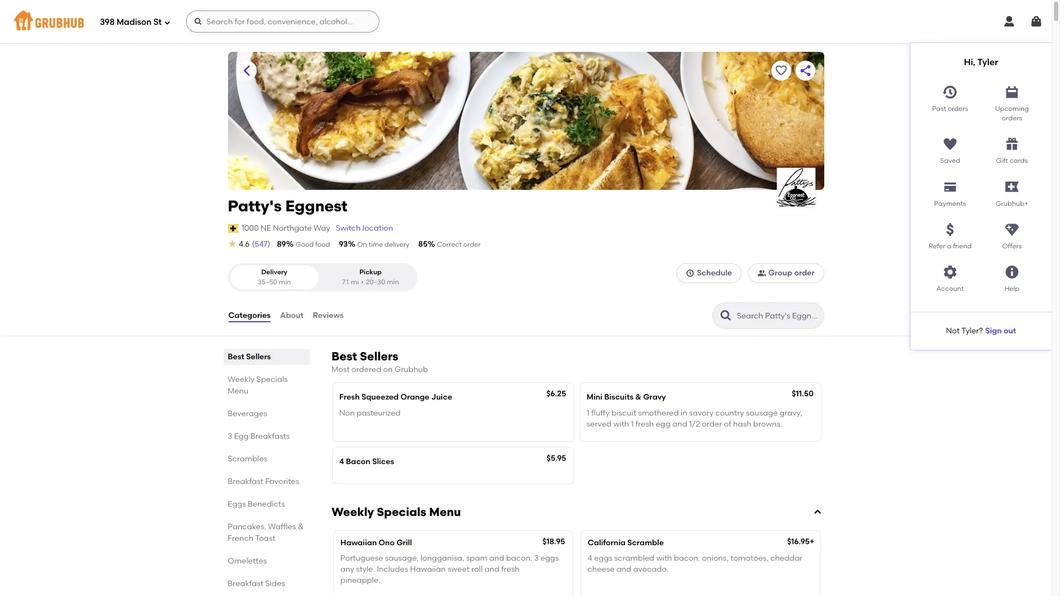 Task type: locate. For each thing, give the bounding box(es) containing it.
schedule button
[[677, 264, 742, 284]]

1 horizontal spatial order
[[702, 420, 722, 429]]

specials down best sellers tab
[[256, 375, 288, 384]]

0 horizontal spatial menu
[[228, 387, 249, 396]]

min right 20–30
[[387, 278, 399, 286]]

0 horizontal spatial sellers
[[246, 352, 271, 362]]

$16.95
[[788, 537, 810, 547]]

svg image inside 'account' 'link'
[[943, 265, 958, 280]]

0 horizontal spatial fresh
[[501, 565, 520, 575]]

categories
[[228, 311, 271, 320]]

1 horizontal spatial 4
[[588, 554, 592, 563]]

hawaiian up portuguese
[[341, 538, 377, 548]]

& inside pancakes, waffles & french toast
[[298, 523, 304, 532]]

1 vertical spatial with
[[657, 554, 672, 563]]

california scramble
[[588, 538, 664, 548]]

Search for food, convenience, alcohol... search field
[[186, 10, 379, 33]]

menu up beverages
[[228, 387, 249, 396]]

biscuit
[[612, 409, 637, 418]]

and down scrambled
[[617, 565, 632, 575]]

1 vertical spatial specials
[[377, 505, 427, 519]]

hawaiian down longganisa,
[[410, 565, 446, 575]]

svg image inside help "button"
[[1005, 265, 1020, 280]]

benedicts
[[248, 500, 285, 509]]

pancakes, waffles & french toast
[[228, 523, 304, 544]]

0 horizontal spatial weekly specials menu
[[228, 375, 288, 396]]

sellers inside best sellers most ordered on grubhub
[[360, 350, 399, 363]]

min inside pickup 7.1 mi • 20–30 min
[[387, 278, 399, 286]]

0 vertical spatial weekly
[[228, 375, 255, 384]]

cheddar
[[771, 554, 803, 563]]

1 horizontal spatial specials
[[377, 505, 427, 519]]

1 horizontal spatial &
[[636, 393, 642, 402]]

switch
[[336, 224, 361, 233]]

cards
[[1010, 157, 1028, 165]]

0 horizontal spatial with
[[614, 420, 629, 429]]

1 eggs from the left
[[541, 554, 559, 563]]

beverages
[[228, 409, 267, 419]]

share icon image
[[799, 64, 812, 77]]

0 horizontal spatial best
[[228, 352, 244, 362]]

1 breakfast from the top
[[228, 477, 264, 487]]

people icon image
[[758, 269, 767, 278]]

weekly inside button
[[332, 505, 374, 519]]

omelettes tab
[[228, 556, 305, 567]]

option group
[[228, 264, 417, 292]]

eggs inside portuguese sausage, longganisa, spam and bacon. 3 eggs any style. includes hawaiian sweet roll and fresh pineapple.
[[541, 554, 559, 563]]

sellers for best sellers most ordered on grubhub
[[360, 350, 399, 363]]

svg image inside payments link
[[943, 179, 958, 195]]

order right correct
[[463, 241, 481, 249]]

weekly
[[228, 375, 255, 384], [332, 505, 374, 519]]

& for waffles
[[298, 523, 304, 532]]

fresh squeezed orange juice
[[339, 393, 452, 402]]

1 vertical spatial 4
[[588, 554, 592, 563]]

best inside tab
[[228, 352, 244, 362]]

1 vertical spatial tyler
[[962, 326, 980, 336]]

1 left fluffy
[[587, 409, 590, 418]]

ordered
[[352, 365, 381, 375]]

pickup
[[360, 269, 382, 276]]

svg image inside refer a friend button
[[943, 222, 958, 238]]

good food
[[296, 241, 330, 249]]

1 vertical spatial order
[[795, 269, 815, 278]]

breakfast down scrambles
[[228, 477, 264, 487]]

pickup 7.1 mi • 20–30 min
[[342, 269, 399, 286]]

0 horizontal spatial order
[[463, 241, 481, 249]]

best sellers most ordered on grubhub
[[332, 350, 428, 375]]

svg image for account
[[943, 265, 958, 280]]

svg image inside past orders link
[[943, 84, 958, 100]]

0 vertical spatial specials
[[256, 375, 288, 384]]

breakfast favorites
[[228, 477, 299, 487]]

4 up cheese
[[588, 554, 592, 563]]

fluffy
[[592, 409, 610, 418]]

0 vertical spatial &
[[636, 393, 642, 402]]

with up avocado.
[[657, 554, 672, 563]]

20–30
[[366, 278, 385, 286]]

svg image
[[1003, 15, 1016, 28], [943, 84, 958, 100], [1005, 84, 1020, 100], [1005, 137, 1020, 152], [943, 179, 958, 195], [943, 222, 958, 238], [1005, 222, 1020, 238], [228, 239, 237, 248], [943, 265, 958, 280], [1005, 265, 1020, 280], [813, 508, 822, 517]]

1 horizontal spatial orders
[[1002, 114, 1023, 122]]

patty's eggnest logo image
[[777, 168, 816, 207]]

best inside best sellers most ordered on grubhub
[[332, 350, 357, 363]]

2 vertical spatial order
[[702, 420, 722, 429]]

0 vertical spatial hawaiian
[[341, 538, 377, 548]]

weekly down best sellers
[[228, 375, 255, 384]]

0 horizontal spatial specials
[[256, 375, 288, 384]]

0 vertical spatial with
[[614, 420, 629, 429]]

svg image for past orders
[[943, 84, 958, 100]]

orders right past
[[948, 105, 969, 112]]

pancakes,
[[228, 523, 266, 532]]

specials inside the weekly specials menu
[[256, 375, 288, 384]]

1 min from the left
[[279, 278, 291, 286]]

sellers up on
[[360, 350, 399, 363]]

Search Patty's Eggnest search field
[[736, 311, 821, 322]]

1 vertical spatial 1
[[631, 420, 634, 429]]

$6.25
[[547, 390, 566, 399]]

1 horizontal spatial fresh
[[636, 420, 654, 429]]

svg image inside schedule button
[[686, 269, 695, 278]]

orders down upcoming
[[1002, 114, 1023, 122]]

svg image inside the gift cards link
[[1005, 137, 1020, 152]]

with down biscuit
[[614, 420, 629, 429]]

svg image
[[1030, 15, 1043, 28], [194, 17, 203, 26], [164, 19, 171, 26], [943, 137, 958, 152], [686, 269, 695, 278]]

1 vertical spatial hawaiian
[[410, 565, 446, 575]]

1 horizontal spatial sellers
[[360, 350, 399, 363]]

& for biscuits
[[636, 393, 642, 402]]

2 breakfast from the top
[[228, 579, 264, 589]]

398
[[100, 17, 115, 27]]

1 horizontal spatial hawaiian
[[410, 565, 446, 575]]

0 horizontal spatial 4
[[339, 457, 344, 467]]

menu up longganisa,
[[429, 505, 461, 519]]

subscription pass image
[[228, 224, 239, 233]]

0 horizontal spatial 3
[[228, 432, 232, 441]]

1 down biscuit
[[631, 420, 634, 429]]

location
[[363, 224, 393, 233]]

& right waffles
[[298, 523, 304, 532]]

patty's eggnest
[[228, 197, 348, 215]]

4 for 4 eggs scrambled with bacon, onions, tomatoes, cheddar cheese and avocado.
[[588, 554, 592, 563]]

st
[[153, 17, 162, 27]]

eggs down $18.95
[[541, 554, 559, 563]]

tyler for not
[[962, 326, 980, 336]]

bacon.
[[506, 554, 533, 563]]

spam
[[466, 554, 488, 563]]

1 horizontal spatial eggs
[[594, 554, 613, 563]]

1 vertical spatial weekly
[[332, 505, 374, 519]]

eggnest
[[285, 197, 348, 215]]

and down in
[[673, 420, 687, 429]]

in
[[681, 409, 688, 418]]

best up most
[[332, 350, 357, 363]]

$18.95
[[543, 537, 565, 547]]

sellers inside tab
[[246, 352, 271, 362]]

ne
[[261, 224, 271, 233]]

and
[[673, 420, 687, 429], [490, 554, 504, 563], [485, 565, 500, 575], [617, 565, 632, 575]]

4 for 4 bacon slices
[[339, 457, 344, 467]]

svg image for 4.6
[[228, 239, 237, 248]]

best
[[332, 350, 357, 363], [228, 352, 244, 362]]

3 left egg
[[228, 432, 232, 441]]

svg image inside upcoming orders 'link'
[[1005, 84, 1020, 100]]

weekly specials menu down best sellers
[[228, 375, 288, 396]]

1 horizontal spatial with
[[657, 554, 672, 563]]

3 inside tab
[[228, 432, 232, 441]]

gift cards
[[997, 157, 1028, 165]]

svg image for offers
[[1005, 222, 1020, 238]]

min down delivery
[[279, 278, 291, 286]]

delivery
[[261, 269, 288, 276]]

1
[[587, 409, 590, 418], [631, 420, 634, 429]]

orders for upcoming orders
[[1002, 114, 1023, 122]]

1 vertical spatial orders
[[1002, 114, 1023, 122]]

breakfast inside breakfast favorites tab
[[228, 477, 264, 487]]

1 vertical spatial breakfast
[[228, 579, 264, 589]]

breakfast favorites tab
[[228, 476, 305, 488]]

not tyler ? sign out
[[947, 326, 1017, 336]]

best sellers tab
[[228, 351, 305, 363]]

and inside 4 eggs scrambled with bacon, onions, tomatoes, cheddar cheese and avocado.
[[617, 565, 632, 575]]

svg image inside offers link
[[1005, 222, 1020, 238]]

1 horizontal spatial weekly specials menu
[[332, 505, 461, 519]]

0 vertical spatial menu
[[228, 387, 249, 396]]

0 vertical spatial order
[[463, 241, 481, 249]]

option group containing delivery 35–50 min
[[228, 264, 417, 292]]

smothered
[[638, 409, 679, 418]]

weekly specials menu inside weekly specials menu tab
[[228, 375, 288, 396]]

fresh down bacon.
[[501, 565, 520, 575]]

includes
[[377, 565, 408, 575]]

hi,
[[964, 57, 976, 67]]

group order button
[[748, 264, 824, 284]]

2 min from the left
[[387, 278, 399, 286]]

0 horizontal spatial orders
[[948, 105, 969, 112]]

order inside button
[[795, 269, 815, 278]]

hawaiian inside portuguese sausage, longganisa, spam and bacon. 3 eggs any style. includes hawaiian sweet roll and fresh pineapple.
[[410, 565, 446, 575]]

1 vertical spatial fresh
[[501, 565, 520, 575]]

tyler right not
[[962, 326, 980, 336]]

0 vertical spatial breakfast
[[228, 477, 264, 487]]

order down savory
[[702, 420, 722, 429]]

•
[[361, 278, 364, 286]]

style.
[[356, 565, 375, 575]]

search icon image
[[719, 309, 733, 323]]

?
[[980, 326, 983, 336]]

svg image inside saved link
[[943, 137, 958, 152]]

egg
[[656, 420, 671, 429]]

3 right bacon.
[[534, 554, 539, 563]]

non
[[339, 409, 355, 418]]

group order
[[769, 269, 815, 278]]

on
[[357, 241, 367, 249]]

account
[[937, 285, 964, 293]]

time
[[369, 241, 383, 249]]

refer a friend button
[[920, 218, 982, 252]]

weekly specials menu
[[228, 375, 288, 396], [332, 505, 461, 519]]

orders inside "upcoming orders"
[[1002, 114, 1023, 122]]

eggs up cheese
[[594, 554, 613, 563]]

browns.
[[754, 420, 783, 429]]

0 horizontal spatial eggs
[[541, 554, 559, 563]]

breakfasts
[[251, 432, 290, 441]]

fresh down smothered
[[636, 420, 654, 429]]

weekly specials menu tab
[[228, 374, 305, 397]]

scrambles tab
[[228, 454, 305, 465]]

1 horizontal spatial best
[[332, 350, 357, 363]]

1 horizontal spatial weekly
[[332, 505, 374, 519]]

4 inside 4 eggs scrambled with bacon, onions, tomatoes, cheddar cheese and avocado.
[[588, 554, 592, 563]]

pasteurized
[[357, 409, 401, 418]]

& left gravy at the bottom right of page
[[636, 393, 642, 402]]

0 vertical spatial tyler
[[978, 57, 999, 67]]

1 horizontal spatial 3
[[534, 554, 539, 563]]

4 left bacon
[[339, 457, 344, 467]]

tyler right hi,
[[978, 57, 999, 67]]

0 horizontal spatial min
[[279, 278, 291, 286]]

juice
[[431, 393, 452, 402]]

favorites
[[265, 477, 299, 487]]

1 vertical spatial weekly specials menu
[[332, 505, 461, 519]]

0 horizontal spatial hawaiian
[[341, 538, 377, 548]]

weekly specials menu up grill
[[332, 505, 461, 519]]

2 eggs from the left
[[594, 554, 613, 563]]

breakfast down the omelettes
[[228, 579, 264, 589]]

1 vertical spatial 3
[[534, 554, 539, 563]]

1000 ne northgate way
[[242, 224, 330, 233]]

0 vertical spatial orders
[[948, 105, 969, 112]]

offers
[[1003, 243, 1022, 250]]

0 vertical spatial 4
[[339, 457, 344, 467]]

upcoming orders link
[[982, 80, 1043, 123]]

1 horizontal spatial menu
[[429, 505, 461, 519]]

order right group
[[795, 269, 815, 278]]

tomatoes,
[[731, 554, 769, 563]]

offers link
[[982, 218, 1043, 252]]

sides
[[265, 579, 285, 589]]

1 vertical spatial menu
[[429, 505, 461, 519]]

0 vertical spatial 1
[[587, 409, 590, 418]]

0 vertical spatial fresh
[[636, 420, 654, 429]]

weekly up hawaiian ono grill on the bottom of the page
[[332, 505, 374, 519]]

fresh inside portuguese sausage, longganisa, spam and bacon. 3 eggs any style. includes hawaiian sweet roll and fresh pineapple.
[[501, 565, 520, 575]]

0 vertical spatial 3
[[228, 432, 232, 441]]

reviews button
[[312, 296, 344, 336]]

2 horizontal spatial order
[[795, 269, 815, 278]]

best up weekly specials menu tab
[[228, 352, 244, 362]]

0 horizontal spatial &
[[298, 523, 304, 532]]

california
[[588, 538, 626, 548]]

1 horizontal spatial min
[[387, 278, 399, 286]]

breakfast inside breakfast sides tab
[[228, 579, 264, 589]]

0 vertical spatial weekly specials menu
[[228, 375, 288, 396]]

schedule
[[697, 269, 732, 278]]

account link
[[920, 260, 982, 294]]

help
[[1005, 285, 1020, 293]]

specials up grill
[[377, 505, 427, 519]]

1 vertical spatial &
[[298, 523, 304, 532]]

sellers up weekly specials menu tab
[[246, 352, 271, 362]]

weekly inside the weekly specials menu
[[228, 375, 255, 384]]

0 horizontal spatial weekly
[[228, 375, 255, 384]]



Task type: vqa. For each thing, say whether or not it's contained in the screenshot.
topmost &
yes



Task type: describe. For each thing, give the bounding box(es) containing it.
squeezed
[[362, 393, 399, 402]]

savory
[[689, 409, 714, 418]]

correct
[[437, 241, 462, 249]]

portuguese sausage, longganisa, spam and bacon. 3 eggs any style. includes hawaiian sweet roll and fresh pineapple.
[[341, 554, 559, 586]]

about button
[[280, 296, 304, 336]]

reviews
[[313, 311, 344, 320]]

save this restaurant button
[[771, 61, 791, 81]]

order for correct order
[[463, 241, 481, 249]]

patty's
[[228, 197, 282, 215]]

toast
[[255, 534, 276, 544]]

save this restaurant image
[[775, 64, 788, 77]]

beverages tab
[[228, 408, 305, 420]]

hash
[[734, 420, 752, 429]]

caret left icon image
[[240, 64, 253, 77]]

roll
[[472, 565, 483, 575]]

weekly specials menu inside weekly specials menu button
[[332, 505, 461, 519]]

of
[[724, 420, 732, 429]]

avocado.
[[633, 565, 669, 575]]

bacon
[[346, 457, 371, 467]]

menu inside button
[[429, 505, 461, 519]]

gravy,
[[780, 409, 803, 418]]

svg image for payments
[[943, 179, 958, 195]]

1/2
[[689, 420, 700, 429]]

a
[[948, 243, 952, 250]]

min inside delivery 35–50 min
[[279, 278, 291, 286]]

35–50
[[258, 278, 277, 286]]

best sellers
[[228, 352, 271, 362]]

svg image for gift cards
[[1005, 137, 1020, 152]]

any
[[341, 565, 354, 575]]

omelettes
[[228, 557, 267, 566]]

breakfast for breakfast sides
[[228, 579, 264, 589]]

payments link
[[920, 175, 982, 209]]

svg image for help
[[1005, 265, 1020, 280]]

and right spam
[[490, 554, 504, 563]]

onions,
[[702, 554, 729, 563]]

(547)
[[252, 240, 270, 249]]

payments
[[935, 200, 967, 208]]

svg image inside weekly specials menu button
[[813, 508, 822, 517]]

+
[[810, 537, 815, 547]]

egg
[[234, 432, 249, 441]]

$16.95 +
[[788, 537, 815, 547]]

best for best sellers most ordered on grubhub
[[332, 350, 357, 363]]

refer a friend
[[929, 243, 972, 250]]

3 inside portuguese sausage, longganisa, spam and bacon. 3 eggs any style. includes hawaiian sweet roll and fresh pineapple.
[[534, 554, 539, 563]]

slices
[[372, 457, 394, 467]]

grubhub plus flag logo image
[[1006, 182, 1019, 192]]

waffles
[[268, 523, 296, 532]]

svg image for upcoming orders
[[1005, 84, 1020, 100]]

with inside 4 eggs scrambled with bacon, onions, tomatoes, cheddar cheese and avocado.
[[657, 554, 672, 563]]

svg image for refer a friend
[[943, 222, 958, 238]]

breakfast sides tab
[[228, 578, 305, 590]]

hi, tyler
[[964, 57, 999, 67]]

northgate
[[273, 224, 312, 233]]

way
[[314, 224, 330, 233]]

good
[[296, 241, 314, 249]]

hawaiian ono grill
[[341, 538, 412, 548]]

not
[[947, 326, 960, 336]]

specials inside button
[[377, 505, 427, 519]]

89
[[277, 240, 286, 249]]

orange
[[401, 393, 430, 402]]

1000 ne northgate way button
[[241, 222, 331, 235]]

eggs inside 4 eggs scrambled with bacon, onions, tomatoes, cheddar cheese and avocado.
[[594, 554, 613, 563]]

$5.95
[[547, 454, 566, 464]]

cheese
[[588, 565, 615, 575]]

93
[[339, 240, 348, 249]]

4 eggs scrambled with bacon, onions, tomatoes, cheddar cheese and avocado.
[[588, 554, 803, 575]]

3 egg breakfasts
[[228, 432, 290, 441]]

biscuits
[[605, 393, 634, 402]]

delivery 35–50 min
[[258, 269, 291, 286]]

order for group order
[[795, 269, 815, 278]]

1000
[[242, 224, 259, 233]]

398 madison st
[[100, 17, 162, 27]]

eggs
[[228, 500, 246, 509]]

menu inside tab
[[228, 387, 249, 396]]

order inside 1 fluffy biscuit smothered in savory country sausage gravy, served with 1 fresh egg and 1/2 order of hash browns.
[[702, 420, 722, 429]]

grubhub+
[[996, 200, 1029, 208]]

main navigation navigation
[[0, 0, 1052, 350]]

fresh inside 1 fluffy biscuit smothered in savory country sausage gravy, served with 1 fresh egg and 1/2 order of hash browns.
[[636, 420, 654, 429]]

eggs benedicts tab
[[228, 499, 305, 510]]

past orders
[[933, 105, 969, 112]]

past orders link
[[920, 80, 982, 123]]

and inside 1 fluffy biscuit smothered in savory country sausage gravy, served with 1 fresh egg and 1/2 order of hash browns.
[[673, 420, 687, 429]]

breakfast for breakfast favorites
[[228, 477, 264, 487]]

mi
[[351, 278, 359, 286]]

mini
[[587, 393, 603, 402]]

pineapple.
[[341, 576, 381, 586]]

1 horizontal spatial 1
[[631, 420, 634, 429]]

help button
[[982, 260, 1043, 294]]

most
[[332, 365, 350, 375]]

orders for past orders
[[948, 105, 969, 112]]

and right roll
[[485, 565, 500, 575]]

sign
[[986, 326, 1002, 336]]

saved link
[[920, 132, 982, 166]]

tyler for hi,
[[978, 57, 999, 67]]

group
[[769, 269, 793, 278]]

french
[[228, 534, 254, 544]]

non pasteurized
[[339, 409, 401, 418]]

ono
[[379, 538, 395, 548]]

with inside 1 fluffy biscuit smothered in savory country sausage gravy, served with 1 fresh egg and 1/2 order of hash browns.
[[614, 420, 629, 429]]

sausage
[[746, 409, 778, 418]]

scrambled
[[615, 554, 655, 563]]

sellers for best sellers
[[246, 352, 271, 362]]

refer
[[929, 243, 946, 250]]

best for best sellers
[[228, 352, 244, 362]]

4.6
[[239, 240, 250, 249]]

3 egg breakfasts tab
[[228, 431, 305, 442]]

pancakes, waffles & french toast tab
[[228, 521, 305, 545]]

breakfast sides
[[228, 579, 285, 589]]

upcoming
[[996, 105, 1029, 112]]

past
[[933, 105, 947, 112]]

eggs benedicts
[[228, 500, 285, 509]]

0 horizontal spatial 1
[[587, 409, 590, 418]]



